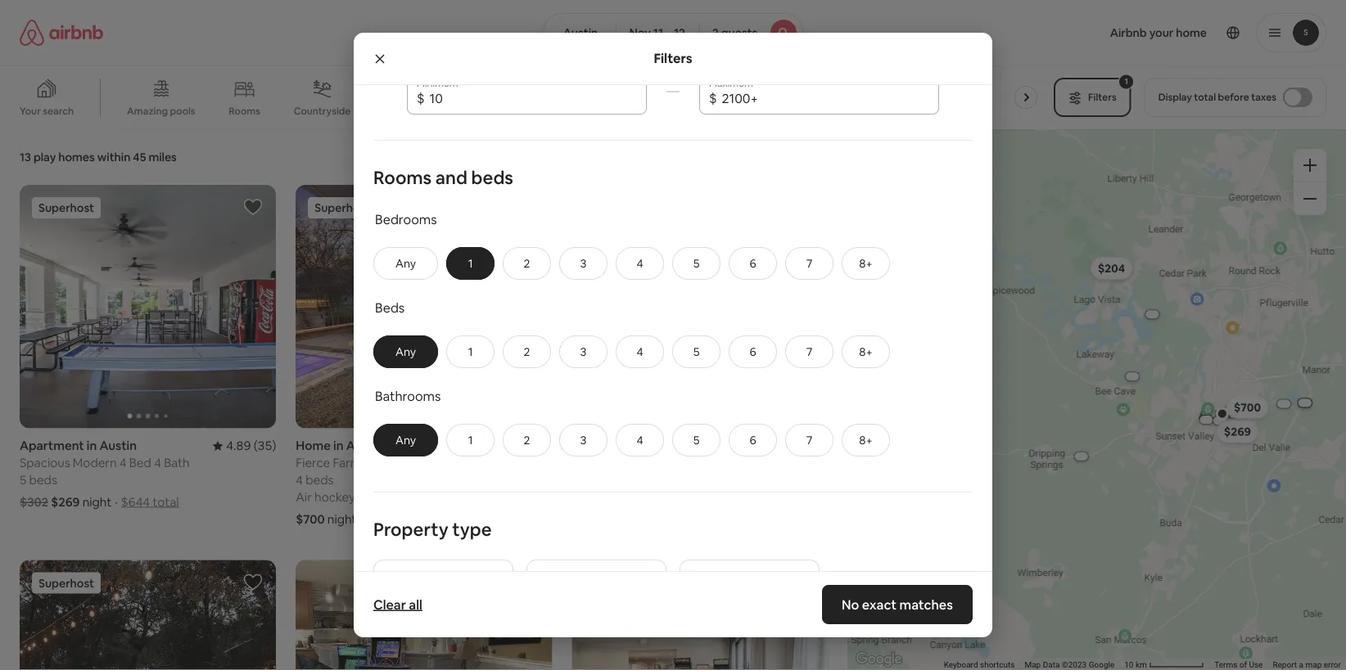Task type: locate. For each thing, give the bounding box(es) containing it.
1 8+ element from the top
[[860, 256, 873, 271]]

austin
[[563, 25, 598, 40], [99, 438, 137, 454], [346, 438, 383, 454], [647, 438, 685, 454]]

5 for bathrooms
[[694, 433, 700, 448]]

2 any button from the top
[[374, 336, 438, 369]]

8+
[[860, 256, 873, 271], [860, 345, 873, 360], [860, 433, 873, 448]]

1 horizontal spatial total
[[405, 512, 432, 528]]

1 horizontal spatial beds
[[306, 473, 334, 489]]

map
[[1306, 661, 1323, 671]]

terms of use link
[[1215, 661, 1264, 671]]

0 vertical spatial any element
[[391, 256, 421, 271]]

0 vertical spatial 5 button
[[673, 247, 721, 280]]

1 $ from the left
[[417, 90, 425, 106]]

4.9 out of 5 average rating,  125 reviews image
[[766, 438, 829, 454]]

3 7 from the top
[[807, 433, 813, 448]]

0 horizontal spatial in
[[87, 438, 97, 454]]

None search field
[[543, 13, 804, 52]]

2
[[713, 25, 719, 40], [524, 256, 530, 271], [524, 345, 530, 360], [524, 433, 530, 448]]

0 horizontal spatial amazing
[[127, 105, 168, 118]]

3 4 button from the top
[[616, 424, 664, 457]]

0 vertical spatial tiny
[[473, 105, 492, 118]]

3 any button from the top
[[374, 424, 438, 457]]

3 any from the top
[[396, 433, 416, 448]]

3 3 from the top
[[580, 433, 587, 448]]

of
[[1240, 661, 1248, 671]]

4
[[637, 256, 644, 271], [637, 345, 644, 360], [637, 433, 644, 448], [119, 456, 127, 471], [154, 456, 161, 471], [296, 473, 303, 489]]

report a map error
[[1273, 661, 1342, 671]]

2 vertical spatial 5 button
[[673, 424, 721, 457]]

2 8+ element from the top
[[860, 345, 873, 360]]

homes right play
[[58, 150, 95, 165]]

3 for bedrooms
[[580, 256, 587, 271]]

homes inside group
[[494, 105, 525, 118]]

1 vertical spatial 6 button
[[729, 336, 777, 369]]

clear all button
[[365, 589, 431, 622]]

3 8+ from the top
[[860, 433, 873, 448]]

1 vertical spatial 7 button
[[786, 336, 834, 369]]

0 vertical spatial $700
[[1235, 400, 1262, 415]]

3 any element from the top
[[391, 433, 421, 448]]

3 1 button from the top
[[446, 424, 495, 457]]

2 3 from the top
[[580, 345, 587, 360]]

add to wishlist: villa in austin image
[[243, 573, 263, 593]]

$ text field
[[430, 90, 637, 106]]

1 vertical spatial $700
[[296, 512, 325, 528]]

rooms for rooms
[[229, 105, 261, 118]]

0 vertical spatial any
[[396, 256, 416, 271]]

$700 up $269 button
[[1235, 400, 1262, 415]]

$ left tiny homes
[[417, 90, 425, 106]]

2 1 button from the top
[[446, 336, 495, 369]]

1 vertical spatial 1 button
[[446, 336, 495, 369]]

filters
[[654, 50, 693, 67]]

group
[[0, 66, 1055, 129], [20, 185, 276, 429], [296, 185, 553, 429], [572, 185, 829, 429], [20, 561, 276, 671], [296, 561, 553, 671], [572, 561, 829, 671]]

0 horizontal spatial $
[[417, 90, 425, 106]]

2 vertical spatial 2 button
[[503, 424, 551, 457]]

amazing for amazing pools
[[127, 105, 168, 118]]

3 7 button from the top
[[786, 424, 834, 457]]

0 horizontal spatial rooms
[[229, 105, 261, 118]]

2 vertical spatial 3 button
[[560, 424, 608, 457]]

beds
[[375, 299, 405, 316]]

2 vertical spatial 6
[[750, 433, 757, 448]]

2 for bathrooms
[[524, 433, 530, 448]]

1 8+ button from the top
[[842, 247, 890, 280]]

2 3 button from the top
[[560, 336, 608, 369]]

3 5 button from the top
[[673, 424, 721, 457]]

10 km button
[[1120, 659, 1210, 671]]

2 button for bedrooms
[[503, 247, 551, 280]]

total for $1,056
[[405, 512, 432, 528]]

7 button for beds
[[786, 336, 834, 369]]

lakefront
[[696, 105, 741, 118]]

1 vertical spatial any button
[[374, 336, 438, 369]]

total inside apartment in austin spacious modern 4 bed 4 bath 5 beds $302 $269 night · $644 total
[[153, 495, 179, 511]]

1 vertical spatial any element
[[391, 345, 421, 360]]

1 vertical spatial 3
[[580, 345, 587, 360]]

profile element
[[823, 0, 1327, 66]]

1 vertical spatial 4 button
[[616, 336, 664, 369]]

property type
[[374, 518, 492, 541]]

1 button
[[446, 247, 495, 280], [446, 336, 495, 369], [446, 424, 495, 457]]

8+ element for beds
[[860, 345, 873, 360]]

error
[[1325, 661, 1342, 671]]

1 horizontal spatial $269
[[1225, 425, 1252, 440]]

2 6 from the top
[[750, 345, 757, 360]]

5 for beds
[[694, 345, 700, 360]]

2 vertical spatial 8+
[[860, 433, 873, 448]]

0 vertical spatial 8+
[[860, 256, 873, 271]]

2 vertical spatial any button
[[374, 424, 438, 457]]

austin button
[[543, 13, 617, 52]]

tiny right views
[[473, 105, 492, 118]]

keyboard shortcuts
[[944, 661, 1015, 671]]

1 horizontal spatial homes
[[494, 105, 525, 118]]

2 for beds
[[524, 345, 530, 360]]

2 2 button from the top
[[503, 336, 551, 369]]

in right "home"
[[635, 438, 645, 454]]

add to wishlist: apartment in austin image
[[243, 197, 263, 217]]

night
[[82, 495, 112, 511], [328, 512, 357, 528]]

1 vertical spatial 8+ element
[[860, 345, 873, 360]]

$204
[[1099, 261, 1126, 276]]

tiny homes
[[473, 105, 525, 118]]

any element down bedrooms
[[391, 256, 421, 271]]

2 vertical spatial 1 button
[[446, 424, 495, 457]]

display total before taxes button
[[1145, 78, 1327, 117]]

1 2 button from the top
[[503, 247, 551, 280]]

data
[[1044, 661, 1060, 671]]

$269 button
[[1217, 421, 1259, 444]]

2 vertical spatial 4 button
[[616, 424, 664, 457]]

3 for beds
[[580, 345, 587, 360]]

2 horizontal spatial in
[[635, 438, 645, 454]]

modern
[[73, 456, 117, 471]]

$644 total button
[[121, 495, 179, 511]]

2 vertical spatial 3
[[580, 433, 587, 448]]

3
[[580, 256, 587, 271], [580, 345, 587, 360], [580, 433, 587, 448]]

0 vertical spatial total
[[1195, 91, 1216, 104]]

1 horizontal spatial $700
[[1235, 400, 1262, 415]]

1 vertical spatial 8+ button
[[842, 336, 890, 369]]

views
[[420, 105, 446, 117]]

8+ button for beds
[[842, 336, 890, 369]]

$269 inside apartment in austin spacious modern 4 bed 4 bath 5 beds $302 $269 night · $644 total
[[51, 495, 80, 511]]

tiny left "home"
[[572, 438, 596, 454]]

6 for beds
[[750, 345, 757, 360]]

1 for 1st 1 button
[[468, 256, 473, 271]]

$644
[[121, 495, 150, 511]]

1 horizontal spatial tiny
[[572, 438, 596, 454]]

total right $644
[[153, 495, 179, 511]]

1 7 from the top
[[807, 256, 813, 271]]

2 5 button from the top
[[673, 336, 721, 369]]

3 2 button from the top
[[503, 424, 551, 457]]

1 vertical spatial 2 button
[[503, 336, 551, 369]]

amazing
[[377, 105, 418, 117], [127, 105, 168, 118]]

$269 down "$700" button
[[1225, 425, 1252, 440]]

2 vertical spatial 6 button
[[729, 424, 777, 457]]

keyboard shortcuts button
[[944, 660, 1015, 671]]

1 horizontal spatial in
[[333, 438, 344, 454]]

0 horizontal spatial beds
[[29, 473, 57, 489]]

amazing pools
[[127, 105, 195, 118]]

clear all
[[374, 597, 423, 614]]

$700 inside button
[[1235, 400, 1262, 415]]

0 horizontal spatial homes
[[58, 150, 95, 165]]

7 for beds
[[807, 345, 813, 360]]

in right home
[[333, 438, 344, 454]]

total inside button
[[1195, 91, 1216, 104]]

vineyards
[[768, 105, 813, 118]]

$700 for $700
[[1235, 400, 1262, 415]]

park: guadalupe river state park image
[[836, 636, 849, 649]]

beds inside apartment in austin spacious modern 4 bed 4 bath 5 beds $302 $269 night · $644 total
[[29, 473, 57, 489]]

any element down the bathrooms
[[391, 433, 421, 448]]

google map
showing 15 stays. region
[[836, 129, 1347, 671]]

0 horizontal spatial tiny
[[473, 105, 492, 118]]

$204 button
[[1091, 257, 1133, 280]]

rooms inside filters dialog
[[374, 166, 432, 189]]

bedrooms
[[375, 211, 437, 228]]

$700 down air at the bottom left of page
[[296, 512, 325, 528]]

any element
[[391, 256, 421, 271], [391, 345, 421, 360], [391, 433, 421, 448]]

in
[[87, 438, 97, 454], [333, 438, 344, 454], [635, 438, 645, 454]]

total
[[1195, 91, 1216, 104], [153, 495, 179, 511], [405, 512, 432, 528]]

4 button for bathrooms
[[616, 424, 664, 457]]

7 button
[[786, 247, 834, 280], [786, 336, 834, 369], [786, 424, 834, 457]]

2 vertical spatial any element
[[391, 433, 421, 448]]

7 for bathrooms
[[807, 433, 813, 448]]

0 vertical spatial 2 button
[[503, 247, 551, 280]]

2 8+ button from the top
[[842, 336, 890, 369]]

8+ button for bedrooms
[[842, 247, 890, 280]]

7 for bedrooms
[[807, 256, 813, 271]]

none search field containing austin
[[543, 13, 804, 52]]

0 vertical spatial 8+ button
[[842, 247, 890, 280]]

0 vertical spatial 8+ element
[[860, 256, 873, 271]]

rooms
[[229, 105, 261, 118], [374, 166, 432, 189]]

2 7 button from the top
[[786, 336, 834, 369]]

0 vertical spatial $269
[[1225, 425, 1252, 440]]

0 horizontal spatial $269
[[51, 495, 80, 511]]

bed
[[129, 456, 151, 471]]

1 vertical spatial 6
[[750, 345, 757, 360]]

8+ element
[[860, 256, 873, 271], [860, 345, 873, 360], [860, 433, 873, 448]]

1 6 from the top
[[750, 256, 757, 271]]

1 vertical spatial 5 button
[[673, 336, 721, 369]]

3 6 from the top
[[750, 433, 757, 448]]

austin up bed
[[99, 438, 137, 454]]

2 in from the left
[[333, 438, 344, 454]]

any up the bathrooms
[[396, 345, 416, 360]]

4.96 (24)
[[503, 438, 553, 454]]

0 vertical spatial 7
[[807, 256, 813, 271]]

3 8+ button from the top
[[842, 424, 890, 457]]

12
[[674, 25, 686, 40]]

3 8+ element from the top
[[860, 433, 873, 448]]

1 3 from the top
[[580, 256, 587, 271]]

2 vertical spatial 7 button
[[786, 424, 834, 457]]

4 button
[[616, 247, 664, 280], [616, 336, 664, 369], [616, 424, 664, 457]]

any button down the bathrooms
[[374, 424, 438, 457]]

tiny home in austin
[[572, 438, 685, 454]]

0 vertical spatial rooms
[[229, 105, 261, 118]]

1 vertical spatial 8+
[[860, 345, 873, 360]]

any button down bedrooms
[[374, 247, 438, 280]]

1 5 button from the top
[[673, 247, 721, 280]]

apartment
[[20, 438, 84, 454]]

0 horizontal spatial $700
[[296, 512, 325, 528]]

0 vertical spatial 3
[[580, 256, 587, 271]]

3 6 button from the top
[[729, 424, 777, 457]]

rooms up bedrooms
[[374, 166, 432, 189]]

any
[[396, 256, 416, 271], [396, 345, 416, 360], [396, 433, 416, 448]]

nov 11 – 12 button
[[616, 13, 699, 52]]

2 vertical spatial total
[[405, 512, 432, 528]]

night down hockey
[[328, 512, 357, 528]]

in inside apartment in austin spacious modern 4 bed 4 bath 5 beds $302 $269 night · $644 total
[[87, 438, 97, 454]]

1 horizontal spatial rooms
[[374, 166, 432, 189]]

6 for bedrooms
[[750, 256, 757, 271]]

2 any element from the top
[[391, 345, 421, 360]]

any button for beds
[[374, 336, 438, 369]]

0 vertical spatial 6 button
[[729, 247, 777, 280]]

0 vertical spatial night
[[82, 495, 112, 511]]

any down the bathrooms
[[396, 433, 416, 448]]

air
[[296, 490, 312, 506]]

2 4 button from the top
[[616, 336, 664, 369]]

4.89 out of 5 average rating,  35 reviews image
[[213, 438, 276, 454]]

1 6 button from the top
[[729, 247, 777, 280]]

1 horizontal spatial $
[[709, 90, 717, 106]]

2 8+ from the top
[[860, 345, 873, 360]]

2 vertical spatial 8+ element
[[860, 433, 873, 448]]

tiny for tiny homes
[[473, 105, 492, 118]]

3 button for beds
[[560, 336, 608, 369]]

beds
[[471, 166, 513, 189], [29, 473, 57, 489], [306, 473, 334, 489]]

$ text field
[[722, 90, 930, 106]]

5 button for bedrooms
[[673, 247, 721, 280]]

3 button for bathrooms
[[560, 424, 608, 457]]

2 vertical spatial any
[[396, 433, 416, 448]]

report a map error link
[[1273, 661, 1342, 671]]

group containing amazing views
[[0, 66, 1055, 129]]

0 vertical spatial 3 button
[[560, 247, 608, 280]]

any element up the bathrooms
[[391, 345, 421, 360]]

taxes
[[1252, 91, 1277, 104]]

5 button
[[673, 247, 721, 280], [673, 336, 721, 369], [673, 424, 721, 457]]

1 4 button from the top
[[616, 247, 664, 280]]

1 7 button from the top
[[786, 247, 834, 280]]

$ right 'play'
[[709, 90, 717, 106]]

amazing left pools at the top of the page
[[127, 105, 168, 118]]

$ for $ text field
[[417, 90, 425, 106]]

5 inside apartment in austin spacious modern 4 bed 4 bath 5 beds $302 $269 night · $644 total
[[20, 473, 26, 489]]

1 vertical spatial homes
[[58, 150, 95, 165]]

in up modern
[[87, 438, 97, 454]]

$700 for $700 night
[[296, 512, 325, 528]]

$269 right $302 on the left bottom
[[51, 495, 80, 511]]

1 vertical spatial tiny
[[572, 438, 596, 454]]

1 vertical spatial rooms
[[374, 166, 432, 189]]

rooms inside group
[[229, 105, 261, 118]]

amazing left views
[[377, 105, 418, 117]]

beds right and
[[471, 166, 513, 189]]

night left ·
[[82, 495, 112, 511]]

beds inside filters dialog
[[471, 166, 513, 189]]

any for beds
[[396, 345, 416, 360]]

rooms right pools at the top of the page
[[229, 105, 261, 118]]

beds down 'spacious'
[[29, 473, 57, 489]]

0 vertical spatial 1 button
[[446, 247, 495, 280]]

0 vertical spatial 6
[[750, 256, 757, 271]]

6 for bathrooms
[[750, 433, 757, 448]]

2 $ from the left
[[709, 90, 717, 106]]

any element for bathrooms
[[391, 433, 421, 448]]

1 8+ from the top
[[860, 256, 873, 271]]

1 vertical spatial total
[[153, 495, 179, 511]]

2 horizontal spatial beds
[[471, 166, 513, 189]]

1
[[1125, 76, 1129, 87], [468, 256, 473, 271], [468, 345, 473, 360], [468, 433, 473, 448]]

beds up hockey
[[306, 473, 334, 489]]

(125)
[[799, 438, 829, 454]]

1 any from the top
[[396, 256, 416, 271]]

1 horizontal spatial night
[[328, 512, 357, 528]]

6 button for beds
[[729, 336, 777, 369]]

total left before
[[1195, 91, 1216, 104]]

zoom in image
[[1304, 159, 1317, 172]]

chef's
[[840, 105, 869, 118]]

7 button for bedrooms
[[786, 247, 834, 280]]

austin left nov
[[563, 25, 598, 40]]

austin right "home"
[[647, 438, 685, 454]]

google image
[[853, 650, 907, 671]]

$269
[[1225, 425, 1252, 440], [51, 495, 80, 511]]

any button up the bathrooms
[[374, 336, 438, 369]]

6 button
[[729, 247, 777, 280], [729, 336, 777, 369], [729, 424, 777, 457]]

8+ button
[[842, 247, 890, 280], [842, 336, 890, 369], [842, 424, 890, 457]]

8+ for bedrooms
[[860, 256, 873, 271]]

google
[[1089, 661, 1115, 671]]

2 horizontal spatial total
[[1195, 91, 1216, 104]]

2 vertical spatial 8+ button
[[842, 424, 890, 457]]

1 vertical spatial 7
[[807, 345, 813, 360]]

0 vertical spatial 4 button
[[616, 247, 664, 280]]

5 button for bathrooms
[[673, 424, 721, 457]]

total right $1,056 at the bottom left of the page
[[405, 512, 432, 528]]

0 horizontal spatial night
[[82, 495, 112, 511]]

1 in from the left
[[87, 438, 97, 454]]

1 vertical spatial night
[[328, 512, 357, 528]]

before
[[1219, 91, 1250, 104]]

any down bedrooms
[[396, 256, 416, 271]]

0 vertical spatial any button
[[374, 247, 438, 280]]

tiny inside group
[[473, 105, 492, 118]]

0 horizontal spatial total
[[153, 495, 179, 511]]

2 guests
[[713, 25, 758, 40]]

3 3 button from the top
[[560, 424, 608, 457]]

3 button for bedrooms
[[560, 247, 608, 280]]

homes left cabins
[[494, 105, 525, 118]]

and
[[436, 166, 468, 189]]

2 7 from the top
[[807, 345, 813, 360]]

homes
[[494, 105, 525, 118], [58, 150, 95, 165]]

1 3 button from the top
[[560, 247, 608, 280]]

2 any from the top
[[396, 345, 416, 360]]

1 horizontal spatial amazing
[[377, 105, 418, 117]]

2 vertical spatial 7
[[807, 433, 813, 448]]

1 vertical spatial $269
[[51, 495, 80, 511]]

5
[[694, 256, 700, 271], [694, 345, 700, 360], [694, 433, 700, 448], [20, 473, 26, 489]]

in for apartment
[[87, 438, 97, 454]]

0 vertical spatial homes
[[494, 105, 525, 118]]

1 vertical spatial 3 button
[[560, 336, 608, 369]]

2 6 button from the top
[[729, 336, 777, 369]]

1 vertical spatial any
[[396, 345, 416, 360]]

0 vertical spatial 7 button
[[786, 247, 834, 280]]



Task type: describe. For each thing, give the bounding box(es) containing it.
apartment in austin spacious modern 4 bed 4 bath 5 beds $302 $269 night · $644 total
[[20, 438, 190, 511]]

4.89 (35)
[[226, 438, 276, 454]]

map data ©2023 google
[[1025, 661, 1115, 671]]

1 for beds 1 button
[[468, 345, 473, 360]]

terms
[[1215, 661, 1238, 671]]

8+ button for bathrooms
[[842, 424, 890, 457]]

clear
[[374, 597, 406, 614]]

rooms for rooms and beds
[[374, 166, 432, 189]]

1 any button from the top
[[374, 247, 438, 280]]

2 guests button
[[699, 13, 804, 52]]

4 beds air hockey
[[296, 473, 355, 506]]

$1,056 total
[[366, 512, 432, 528]]

1 any element from the top
[[391, 256, 421, 271]]

exact
[[863, 597, 897, 614]]

5 for bedrooms
[[694, 256, 700, 271]]

©2023
[[1063, 661, 1087, 671]]

play
[[637, 105, 656, 118]]

display total before taxes
[[1159, 91, 1277, 104]]

no exact matches
[[842, 597, 954, 614]]

nov
[[630, 25, 651, 40]]

7 button for bathrooms
[[786, 424, 834, 457]]

6 button for bedrooms
[[729, 247, 777, 280]]

play
[[34, 150, 56, 165]]

4.9
[[779, 438, 796, 454]]

nov 11 – 12
[[630, 25, 686, 40]]

13
[[20, 150, 31, 165]]

your search
[[20, 105, 74, 118]]

total for display
[[1195, 91, 1216, 104]]

night inside apartment in austin spacious modern 4 bed 4 bath 5 beds $302 $269 night · $644 total
[[82, 495, 112, 511]]

cabins
[[558, 105, 590, 118]]

type
[[452, 518, 492, 541]]

$1,056 total button
[[366, 512, 432, 528]]

4.89
[[226, 438, 251, 454]]

in for home
[[333, 438, 344, 454]]

amazing for amazing views
[[377, 105, 418, 117]]

2 button for bathrooms
[[503, 424, 551, 457]]

6 button for bathrooms
[[729, 424, 777, 457]]

a
[[1300, 661, 1304, 671]]

bathrooms
[[375, 388, 441, 405]]

$269 inside button
[[1225, 425, 1252, 440]]

$700 button
[[1227, 396, 1269, 419]]

2 button for beds
[[503, 336, 551, 369]]

austin right home
[[346, 438, 383, 454]]

chef's kitchens
[[840, 105, 911, 118]]

10 km
[[1125, 661, 1150, 671]]

8+ element for bedrooms
[[860, 256, 873, 271]]

1 1 button from the top
[[446, 247, 495, 280]]

1 button for beds
[[446, 336, 495, 369]]

austin inside austin button
[[563, 25, 598, 40]]

search
[[43, 105, 74, 118]]

tiny for tiny home in austin
[[572, 438, 596, 454]]

8+ element for bathrooms
[[860, 433, 873, 448]]

within 45 miles
[[97, 150, 177, 165]]

4.9 (125)
[[779, 438, 829, 454]]

no exact matches link
[[823, 586, 973, 625]]

3 in from the left
[[635, 438, 645, 454]]

4.96
[[503, 438, 527, 454]]

13 play homes within 45 miles
[[20, 150, 177, 165]]

use
[[1250, 661, 1264, 671]]

(35)
[[254, 438, 276, 454]]

3 for bathrooms
[[580, 433, 587, 448]]

1 button for bathrooms
[[446, 424, 495, 457]]

amazing views
[[377, 105, 446, 117]]

spacious
[[20, 456, 70, 471]]

filters dialog
[[354, 0, 993, 671]]

add to wishlist: home in austin image
[[520, 573, 539, 593]]

·
[[115, 495, 118, 511]]

zoom out image
[[1304, 193, 1317, 206]]

display
[[1159, 91, 1192, 104]]

report
[[1273, 661, 1298, 671]]

any button for bathrooms
[[374, 424, 438, 457]]

–
[[666, 25, 672, 40]]

home
[[296, 438, 331, 454]]

(24)
[[530, 438, 553, 454]]

$1,056
[[366, 512, 403, 528]]

beds inside 4 beds air hockey
[[306, 473, 334, 489]]

1 for 1 button corresponding to bathrooms
[[468, 433, 473, 448]]

map
[[1025, 661, 1042, 671]]

8+ for bathrooms
[[860, 433, 873, 448]]

4 button for beds
[[616, 336, 664, 369]]

home
[[599, 438, 632, 454]]

5 button for beds
[[673, 336, 721, 369]]

4 inside 4 beds air hockey
[[296, 473, 303, 489]]

all
[[409, 597, 423, 614]]

kitchens
[[871, 105, 911, 118]]

keyboard
[[944, 661, 979, 671]]

2 for bedrooms
[[524, 256, 530, 271]]

$302
[[20, 495, 48, 511]]

home in austin
[[296, 438, 383, 454]]

$700 night
[[296, 512, 357, 528]]

11
[[654, 25, 663, 40]]

10
[[1125, 661, 1134, 671]]

8+ for beds
[[860, 345, 873, 360]]

no
[[842, 597, 860, 614]]

austin inside apartment in austin spacious modern 4 bed 4 bath 5 beds $302 $269 night · $644 total
[[99, 438, 137, 454]]

any for bathrooms
[[396, 433, 416, 448]]

pools
[[170, 105, 195, 118]]

terms of use
[[1215, 661, 1264, 671]]

any element for beds
[[391, 345, 421, 360]]

matches
[[900, 597, 954, 614]]

$ for $ text box
[[709, 90, 717, 106]]

rooms and beds
[[374, 166, 513, 189]]

4.96 out of 5 average rating,  24 reviews image
[[489, 438, 553, 454]]

property
[[374, 518, 449, 541]]

bath
[[164, 456, 190, 471]]

guests
[[721, 25, 758, 40]]

shortcuts
[[981, 661, 1015, 671]]

4 button for bedrooms
[[616, 247, 664, 280]]

countryside
[[294, 105, 351, 118]]



Task type: vqa. For each thing, say whether or not it's contained in the screenshot.
PARKS
no



